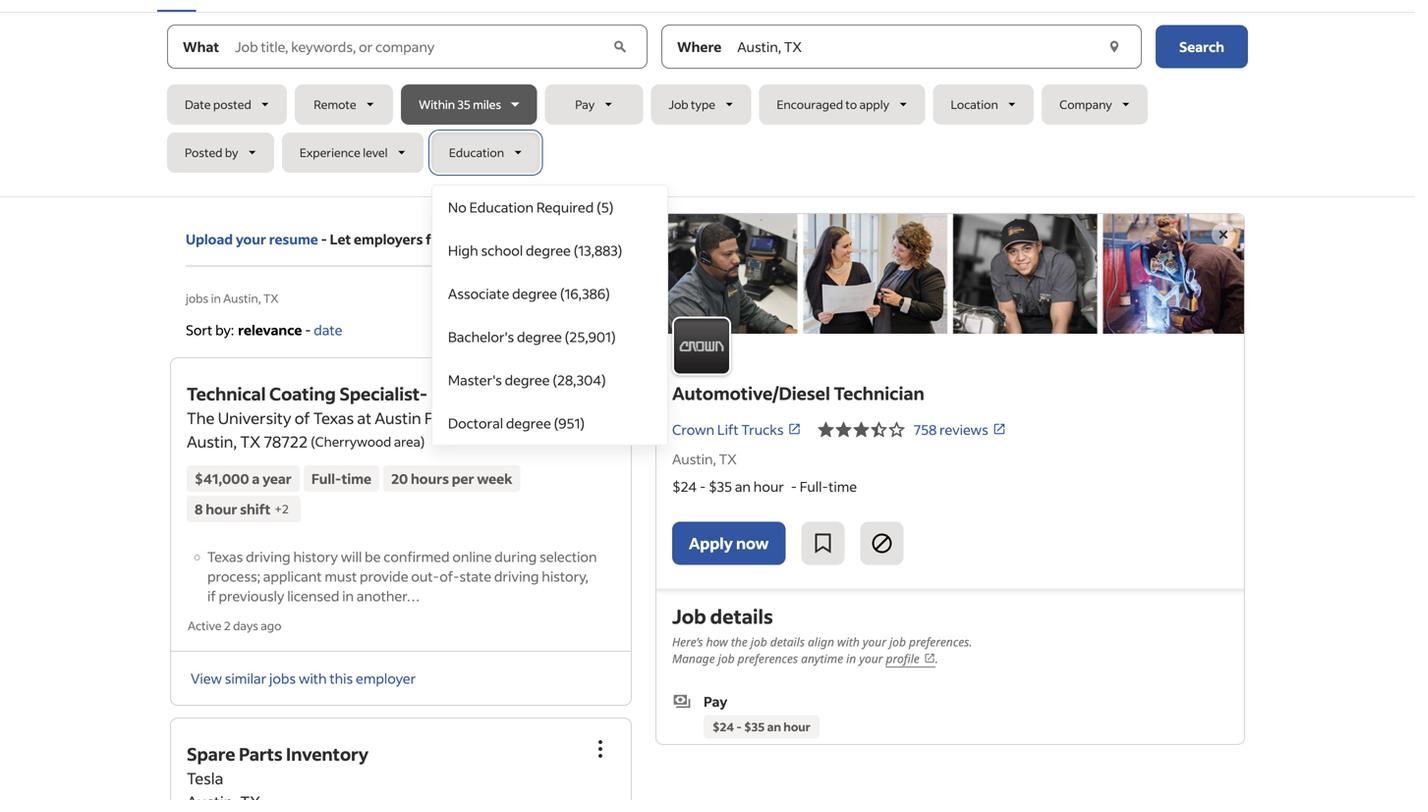 Task type: describe. For each thing, give the bounding box(es) containing it.
.
[[935, 651, 938, 667]]

search button
[[1156, 25, 1248, 68]]

3.4 out of 5 stars. link to 758 company reviews (opens in a new tab) image
[[817, 418, 906, 442]]

associate
[[448, 285, 509, 303]]

2 inside 8 hour shift + 2
[[282, 501, 289, 517]]

none search field containing what
[[167, 25, 1248, 446]]

now
[[736, 534, 769, 554]]

associate degree (16,386)
[[448, 285, 610, 303]]

master's degree (28,304) link
[[432, 359, 667, 402]]

area
[[394, 433, 420, 450]]

doctoral degree (951) link
[[432, 402, 667, 445]]

$24 for $24 - $35 an hour - full-time
[[672, 478, 697, 496]]

austin
[[375, 408, 421, 428]]

(951)
[[554, 415, 585, 432]]

texas inside texas driving history will be confirmed online during selection process; applicant must provide out-of-state driving history, if previously licensed in another…
[[207, 548, 243, 566]]

here's
[[672, 634, 703, 651]]

degree inside 'high school degree (13,883)' "link"
[[526, 242, 571, 259]]

35
[[457, 97, 470, 112]]

profile
[[886, 651, 920, 667]]

company
[[1059, 97, 1112, 112]]

$24 for $24 - $35 an hour
[[712, 720, 734, 735]]

type
[[691, 97, 715, 112]]

reviews
[[939, 421, 988, 439]]

date
[[185, 97, 211, 112]]

not interested image
[[870, 532, 894, 556]]

doctoral
[[448, 415, 503, 432]]

this
[[330, 670, 353, 688]]

high school degree (13,883) link
[[432, 229, 667, 272]]

20 hours per week
[[391, 470, 512, 488]]

education inside no education required (5) link
[[469, 199, 534, 216]]

must
[[325, 568, 357, 586]]

(16,386)
[[560, 285, 610, 303]]

an for $24 - $35 an hour
[[767, 720, 781, 735]]

in inside texas driving history will be confirmed online during selection process; applicant must provide out-of-state driving history, if previously licensed in another…
[[342, 587, 354, 605]]

by:
[[215, 321, 234, 339]]

anytime
[[801, 651, 843, 667]]

(28,304)
[[553, 371, 606, 389]]

1 horizontal spatial pay
[[704, 693, 727, 711]]

- down preferences
[[736, 720, 742, 735]]

apply
[[859, 97, 889, 112]]

degree for (28,304)
[[505, 371, 550, 389]]

job type button
[[651, 85, 751, 125]]

(5)
[[597, 199, 614, 216]]

1 vertical spatial details
[[770, 634, 805, 651]]

remote button
[[295, 85, 393, 125]]

1 horizontal spatial jobs
[[269, 670, 296, 688]]

close job details image
[[1212, 223, 1235, 247]]

trucks
[[741, 421, 784, 439]]

0 vertical spatial with
[[837, 634, 860, 651]]

specialist-
[[339, 383, 427, 405]]

clear image
[[610, 37, 630, 57]]

master's degree (28,304)
[[448, 371, 606, 389]]

50,153
[[537, 323, 571, 339]]

What field
[[231, 25, 608, 68]]

0 vertical spatial details
[[710, 604, 773, 629]]

50,153 jobs
[[537, 323, 596, 339]]

no education required (5)
[[448, 199, 614, 216]]

encouraged to apply button
[[759, 85, 925, 125]]

preferences.
[[909, 634, 972, 651]]

2 horizontal spatial tx
[[719, 451, 737, 468]]

apply now
[[689, 534, 769, 554]]

crown lift trucks link
[[672, 419, 801, 440]]

parts
[[239, 743, 283, 766]]

clear image
[[1105, 37, 1124, 57]]

what
[[183, 38, 219, 56]]

previously
[[219, 587, 284, 605]]

week
[[477, 470, 512, 488]]

days
[[233, 618, 258, 634]]

will
[[341, 548, 362, 566]]

upload
[[186, 230, 233, 248]]

pay button
[[545, 85, 643, 125]]

technical coating specialist- 30025 the university of texas at austin facilities... austin, tx 78722 ( cherrywood area )
[[187, 383, 498, 452]]

employers
[[354, 230, 423, 248]]

company button
[[1042, 85, 1148, 125]]

austin, inside technical coating specialist- 30025 the university of texas at austin facilities... austin, tx 78722 ( cherrywood area )
[[187, 432, 237, 452]]

1 vertical spatial with
[[299, 670, 327, 688]]

0 horizontal spatial full-
[[311, 470, 342, 488]]

technician
[[834, 382, 925, 405]]

758 reviews link
[[913, 421, 1006, 439]]

upload your resume - let employers find you
[[186, 230, 479, 248]]

degree for (951)
[[506, 415, 551, 432]]

jobs in austin, tx
[[186, 291, 279, 306]]

experience level
[[300, 145, 388, 160]]

- left date link
[[305, 321, 311, 339]]

licensed
[[287, 587, 339, 605]]

miles
[[473, 97, 501, 112]]

within 35 miles button
[[401, 85, 537, 125]]

where
[[677, 38, 722, 56]]

remote
[[314, 97, 356, 112]]

1 horizontal spatial job
[[751, 634, 767, 651]]

- down crown lift trucks link
[[791, 478, 797, 496]]

resume
[[269, 230, 318, 248]]

2 horizontal spatial in
[[846, 651, 856, 667]]

your left profile
[[859, 651, 883, 667]]

experience level button
[[282, 133, 423, 173]]

high
[[448, 242, 478, 259]]

education inside the education dropdown button
[[449, 145, 504, 160]]

you
[[455, 230, 479, 248]]

year
[[263, 470, 292, 488]]

technical
[[187, 383, 266, 405]]

spare parts inventory button
[[187, 743, 369, 766]]

location button
[[933, 85, 1034, 125]]

active
[[188, 618, 222, 634]]

history
[[293, 548, 338, 566]]

of-
[[439, 568, 459, 586]]

$35 for $24 - $35 an hour - full-time
[[709, 478, 732, 496]]

at
[[357, 408, 372, 428]]

1 horizontal spatial tx
[[263, 291, 279, 306]]

upload your resume link
[[186, 229, 318, 250]]

associate degree (16,386) link
[[432, 272, 667, 315]]

location
[[951, 97, 998, 112]]

bachelor's
[[448, 328, 514, 346]]

clear element for what
[[610, 37, 630, 57]]

Where field
[[733, 25, 1103, 68]]

an for $24 - $35 an hour - full-time
[[735, 478, 751, 496]]

automotive/diesel
[[672, 382, 830, 405]]

$35 for $24 - $35 an hour
[[744, 720, 765, 735]]

0 horizontal spatial jobs
[[186, 291, 209, 306]]



Task type: vqa. For each thing, say whether or not it's contained in the screenshot.
Clear image
yes



Task type: locate. For each thing, give the bounding box(es) containing it.
austin, down the
[[187, 432, 237, 452]]

crown
[[672, 421, 715, 439]]

- left let
[[321, 230, 327, 248]]

inventory
[[286, 743, 369, 766]]

2 vertical spatial in
[[846, 651, 856, 667]]

austin, down 'crown'
[[672, 451, 716, 468]]

job down how
[[718, 651, 735, 667]]

degree for (16,386)
[[512, 285, 557, 303]]

an down austin, tx
[[735, 478, 751, 496]]

full- down the (
[[311, 470, 342, 488]]

0 horizontal spatial an
[[735, 478, 751, 496]]

1 vertical spatial education
[[469, 199, 534, 216]]

a
[[252, 470, 260, 488]]

1 vertical spatial $35
[[744, 720, 765, 735]]

encouraged to apply
[[777, 97, 889, 112]]

the
[[731, 634, 748, 651]]

None search field
[[167, 25, 1248, 446]]

pay down manage
[[704, 693, 727, 711]]

- down austin, tx
[[700, 478, 706, 496]]

0 horizontal spatial 2
[[224, 618, 231, 634]]

jobs up sort at the top of page
[[186, 291, 209, 306]]

coating
[[269, 383, 336, 405]]

78722
[[264, 432, 308, 452]]

jobs left the help icon
[[574, 323, 596, 339]]

0 horizontal spatial pay
[[575, 97, 595, 112]]

austin, up by:
[[223, 291, 261, 306]]

details up manage job preferences anytime in your
[[770, 634, 805, 651]]

an
[[735, 478, 751, 496], [767, 720, 781, 735]]

texas down "technical coating specialist- 30025" button on the left
[[313, 408, 354, 428]]

2 vertical spatial jobs
[[269, 670, 296, 688]]

clear element up pay popup button
[[610, 37, 630, 57]]

level
[[363, 145, 388, 160]]

let
[[330, 230, 351, 248]]

facilities...
[[424, 408, 498, 428]]

history,
[[542, 568, 588, 586]]

relevance
[[238, 321, 302, 339]]

posted
[[213, 97, 251, 112]]

0 horizontal spatial tx
[[240, 432, 261, 452]]

driving down during at the left bottom
[[494, 568, 539, 586]]

school
[[481, 242, 523, 259]]

hour down manage job preferences anytime in your
[[783, 720, 811, 735]]

within
[[419, 97, 455, 112]]

1 clear element from the left
[[610, 37, 630, 57]]

degree down bachelor's degree (25,901)
[[505, 371, 550, 389]]

by
[[225, 145, 238, 160]]

applicant
[[263, 568, 322, 586]]

0 vertical spatial texas
[[313, 408, 354, 428]]

0 vertical spatial pay
[[575, 97, 595, 112]]

profile link
[[886, 651, 935, 668]]

$35 down preferences
[[744, 720, 765, 735]]

1 horizontal spatial full-
[[800, 478, 829, 496]]

active 2 days ago
[[188, 618, 281, 634]]

no education required (5) link
[[432, 186, 667, 229]]

0 horizontal spatial driving
[[246, 548, 291, 566]]

1 horizontal spatial an
[[767, 720, 781, 735]]

clear element for where
[[1105, 37, 1124, 57]]

758 reviews
[[913, 421, 988, 439]]

1 vertical spatial driving
[[494, 568, 539, 586]]

$35
[[709, 478, 732, 496], [744, 720, 765, 735]]

date link
[[314, 321, 342, 339]]

1 vertical spatial in
[[342, 587, 354, 605]]

0 horizontal spatial $24
[[672, 478, 697, 496]]

job up here's
[[672, 604, 706, 629]]

full- up save this job 'image'
[[800, 478, 829, 496]]

1 horizontal spatial in
[[342, 587, 354, 605]]

job up preferences
[[751, 634, 767, 651]]

job inside "dropdown button"
[[669, 97, 688, 112]]

details up 'the'
[[710, 604, 773, 629]]

1 horizontal spatial driving
[[494, 568, 539, 586]]

$24 - $35 an hour - full-time
[[672, 478, 857, 496]]

1 vertical spatial an
[[767, 720, 781, 735]]

manage
[[672, 651, 715, 667]]

1 vertical spatial job
[[672, 604, 706, 629]]

0 horizontal spatial texas
[[207, 548, 243, 566]]

jobs right "similar"
[[269, 670, 296, 688]]

(13,883)
[[574, 242, 622, 259]]

your right upload
[[236, 230, 266, 248]]

0 vertical spatial job
[[669, 97, 688, 112]]

texas inside technical coating specialist- 30025 the university of texas at austin facilities... austin, tx 78722 ( cherrywood area )
[[313, 408, 354, 428]]

time down 3.4 out of 5 stars. link to 758 company reviews (opens in a new tab) image
[[829, 478, 857, 496]]

1 vertical spatial pay
[[704, 693, 727, 711]]

1 vertical spatial jobs
[[574, 323, 596, 339]]

of
[[294, 408, 310, 428]]

0 horizontal spatial time
[[342, 470, 371, 488]]

degree
[[526, 242, 571, 259], [512, 285, 557, 303], [517, 328, 562, 346], [505, 371, 550, 389], [506, 415, 551, 432]]

0 vertical spatial education
[[449, 145, 504, 160]]

bachelor's degree (25,901)
[[448, 328, 616, 346]]

degree inside bachelor's degree (25,901) 'link'
[[517, 328, 562, 346]]

2 horizontal spatial job
[[889, 634, 906, 651]]

with right align in the right bottom of the page
[[837, 634, 860, 651]]

here's how the job details align with your job preferences.
[[672, 634, 972, 651]]

$24 - $35 an hour
[[712, 720, 811, 735]]

$24 down manage
[[712, 720, 734, 735]]

master's
[[448, 371, 502, 389]]

experience
[[300, 145, 360, 160]]

employer
[[356, 670, 416, 688]]

2 vertical spatial hour
[[783, 720, 811, 735]]

ago
[[261, 618, 281, 634]]

(25,901)
[[565, 328, 616, 346]]

2 right shift
[[282, 501, 289, 517]]

0 horizontal spatial clear element
[[610, 37, 630, 57]]

0 horizontal spatial in
[[211, 291, 221, 306]]

education up school
[[469, 199, 534, 216]]

1 horizontal spatial clear element
[[1105, 37, 1124, 57]]

1 vertical spatial 2
[[224, 618, 231, 634]]

degree inside associate degree (16,386) link
[[512, 285, 557, 303]]

education
[[449, 145, 504, 160], [469, 199, 534, 216]]

job for job type
[[669, 97, 688, 112]]

0 vertical spatial $35
[[709, 478, 732, 496]]

2 horizontal spatial jobs
[[574, 323, 596, 339]]

automotive/diesel technician
[[672, 382, 925, 405]]

0 horizontal spatial job
[[718, 651, 735, 667]]

be
[[365, 548, 381, 566]]

0 vertical spatial driving
[[246, 548, 291, 566]]

0 vertical spatial 2
[[282, 501, 289, 517]]

pay inside popup button
[[575, 97, 595, 112]]

posted by button
[[167, 133, 274, 173]]

1 horizontal spatial texas
[[313, 408, 354, 428]]

1 vertical spatial texas
[[207, 548, 243, 566]]

1 horizontal spatial with
[[837, 634, 860, 651]]

driving up applicant
[[246, 548, 291, 566]]

per
[[452, 470, 474, 488]]

1 horizontal spatial $24
[[712, 720, 734, 735]]

during
[[495, 548, 537, 566]]

find
[[426, 230, 452, 248]]

$24 down austin, tx
[[672, 478, 697, 496]]

$41,000
[[195, 470, 249, 488]]

1 horizontal spatial time
[[829, 478, 857, 496]]

your up profile
[[863, 634, 886, 651]]

menu
[[431, 185, 668, 446]]

date
[[314, 321, 342, 339]]

0 horizontal spatial with
[[299, 670, 327, 688]]

cherrywood
[[315, 433, 391, 450]]

$24
[[672, 478, 697, 496], [712, 720, 734, 735]]

online
[[452, 548, 492, 566]]

save this job image
[[811, 532, 835, 556]]

job actions menu is collapsed image
[[589, 738, 612, 762]]

austin,
[[223, 291, 261, 306], [187, 432, 237, 452], [672, 451, 716, 468]]

$41,000 a year
[[195, 470, 292, 488]]

tesla
[[187, 769, 223, 789]]

1 horizontal spatial $35
[[744, 720, 765, 735]]

hour right 8
[[206, 501, 237, 518]]

education down within 35 miles dropdown button
[[449, 145, 504, 160]]

degree inside doctoral degree (951) link
[[506, 415, 551, 432]]

1 horizontal spatial 2
[[282, 501, 289, 517]]

(
[[311, 433, 315, 450]]

+
[[274, 501, 282, 517]]

pay right miles
[[575, 97, 595, 112]]

full-time
[[311, 470, 371, 488]]

20
[[391, 470, 408, 488]]

in right anytime
[[846, 651, 856, 667]]

degree for (25,901)
[[517, 328, 562, 346]]

0 vertical spatial in
[[211, 291, 221, 306]]

similar
[[225, 670, 267, 688]]

an down manage job preferences anytime in your
[[767, 720, 781, 735]]

8
[[195, 501, 203, 518]]

with
[[837, 634, 860, 651], [299, 670, 327, 688]]

tx down university
[[240, 432, 261, 452]]

2 left days
[[224, 618, 231, 634]]

help icon image
[[600, 323, 616, 339]]

education button
[[431, 133, 540, 173]]

texas up process;
[[207, 548, 243, 566]]

hour for $24 - $35 an hour - full-time
[[753, 478, 784, 496]]

crown lift trucks logo image
[[656, 214, 1244, 334], [672, 317, 731, 376]]

in down must
[[342, 587, 354, 605]]

job up profile
[[889, 634, 906, 651]]

preferences
[[738, 651, 798, 667]]

with left this
[[299, 670, 327, 688]]

tx inside technical coating specialist- 30025 the university of texas at austin facilities... austin, tx 78722 ( cherrywood area )
[[240, 432, 261, 452]]

apply
[[689, 534, 733, 554]]

30025
[[431, 383, 485, 405]]

job for job details
[[672, 604, 706, 629]]

degree up master's degree (28,304) link
[[517, 328, 562, 346]]

in
[[211, 291, 221, 306], [342, 587, 354, 605], [846, 651, 856, 667]]

how
[[706, 634, 728, 651]]

texas driving history will be confirmed online during selection process; applicant must provide out-of-state driving history, if previously licensed in another…
[[207, 548, 597, 605]]

$35 down austin, tx
[[709, 478, 732, 496]]

job
[[669, 97, 688, 112], [672, 604, 706, 629]]

degree inside master's degree (28,304) link
[[505, 371, 550, 389]]

job left the type on the top of page
[[669, 97, 688, 112]]

university
[[218, 408, 291, 428]]

posted by
[[185, 145, 238, 160]]

another…
[[357, 587, 420, 605]]

degree left (951) in the bottom left of the page
[[506, 415, 551, 432]]

tx up relevance
[[263, 291, 279, 306]]

clear element
[[610, 37, 630, 57], [1105, 37, 1124, 57]]

technical coating specialist- 30025 group
[[579, 366, 622, 410]]

hour down "trucks"
[[753, 478, 784, 496]]

0 vertical spatial jobs
[[186, 291, 209, 306]]

time down cherrywood
[[342, 470, 371, 488]]

tx down the lift
[[719, 451, 737, 468]]

in up by:
[[211, 291, 221, 306]]

0 vertical spatial hour
[[753, 478, 784, 496]]

2 clear element from the left
[[1105, 37, 1124, 57]]

1 vertical spatial $24
[[712, 720, 734, 735]]

1 vertical spatial hour
[[206, 501, 237, 518]]

hour for $24 - $35 an hour
[[783, 720, 811, 735]]

clear element up company popup button
[[1105, 37, 1124, 57]]

degree up 50,153
[[512, 285, 557, 303]]

hours
[[411, 470, 449, 488]]

0 vertical spatial $24
[[672, 478, 697, 496]]

menu containing no education required (5)
[[431, 185, 668, 446]]

0 horizontal spatial $35
[[709, 478, 732, 496]]

degree up associate degree (16,386) link
[[526, 242, 571, 259]]

0 vertical spatial an
[[735, 478, 751, 496]]



